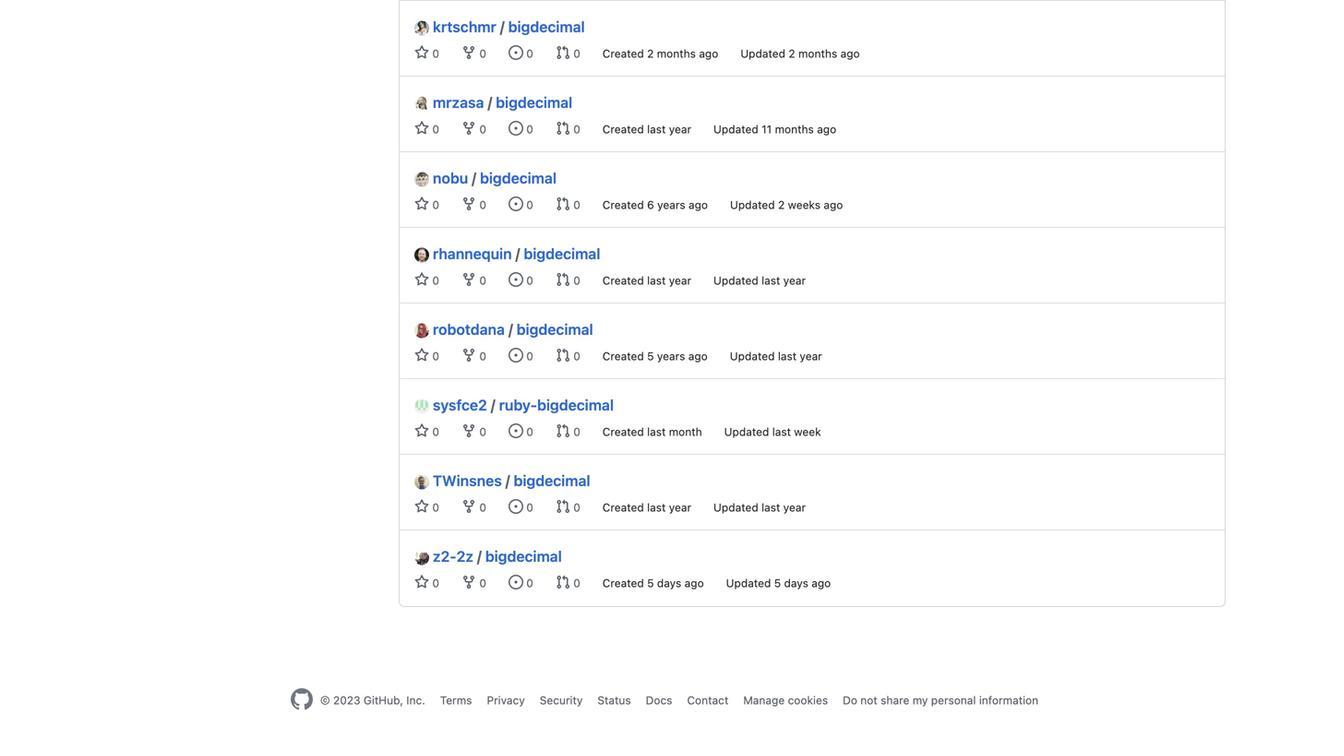 Task type: vqa. For each thing, say whether or not it's contained in the screenshot.
repo icon in insanely-fast-whisper LINK
no



Task type: describe. For each thing, give the bounding box(es) containing it.
/ bigdecimal for z2-2z
[[477, 548, 562, 565]]

updated for twinsnes
[[714, 501, 759, 514]]

updated for robotdana
[[730, 350, 775, 363]]

0 for twinsnes's git pull request icon
[[570, 501, 580, 514]]

0 for issue opened image for twinsnes
[[523, 501, 533, 514]]

created last month
[[603, 426, 702, 438]]

repo forked image for twinsnes
[[461, 499, 476, 514]]

star image for mrzasa
[[414, 121, 429, 136]]

status link
[[598, 694, 631, 707]]

updated for rhannequin
[[714, 274, 759, 287]]

git pull request image for mrzasa
[[556, 121, 570, 136]]

0 for robotdana's repo forked image
[[476, 350, 486, 363]]

issue opened image for z2-2z
[[509, 575, 523, 590]]

krtschmr
[[433, 18, 497, 36]]

last left month
[[647, 426, 666, 438]]

ago for created 5 years ago
[[688, 350, 708, 363]]

years for nobu
[[657, 198, 685, 211]]

/ bigdecimal for mrzasa
[[488, 94, 573, 111]]

z2-2z
[[433, 548, 474, 565]]

star image for nobu
[[414, 197, 429, 211]]

year up week
[[800, 350, 822, 363]]

twinsnes
[[433, 472, 502, 490]]

z2-2z link
[[414, 546, 474, 568]]

/ for rhannequin
[[516, 245, 520, 263]]

0 for star image corresponding to z2-2z
[[429, 577, 439, 590]]

star image for krtschmr
[[414, 45, 429, 60]]

not
[[861, 694, 878, 707]]

nobu link
[[414, 167, 468, 189]]

bigdecimal link for twinsnes
[[514, 472, 590, 490]]

0 for issue opened image corresponding to sysfce2
[[523, 426, 533, 438]]

year down "created 2 months ago"
[[669, 123, 691, 136]]

git pull request image for nobu
[[556, 197, 570, 211]]

0 for git pull request icon corresponding to robotdana
[[570, 350, 580, 363]]

5 for z2-2z
[[647, 577, 654, 590]]

ago for updated 11 months ago
[[817, 123, 837, 136]]

repo forked image for z2-2z
[[461, 575, 476, 590]]

bigdecimal link for krtschmr
[[508, 18, 585, 36]]

docs
[[646, 694, 672, 707]]

updated last week
[[724, 426, 821, 438]]

@robotdana image
[[414, 324, 429, 338]]

krtschmr link
[[414, 16, 497, 38]]

created for mrzasa
[[603, 123, 644, 136]]

0 for z2-2z repo forked icon
[[476, 577, 486, 590]]

star image for twinsnes
[[414, 499, 429, 514]]

bigdecimal for z2-2z
[[485, 548, 562, 565]]

created for krtschmr
[[603, 47, 644, 60]]

created last year for mrzasa
[[603, 123, 691, 136]]

/ for sysfce2
[[491, 396, 495, 414]]

updated for sysfce2
[[724, 426, 769, 438]]

nobu
[[433, 169, 468, 187]]

terms link
[[440, 694, 472, 707]]

robotdana link
[[414, 318, 505, 341]]

git pull request image for z2-2z
[[556, 575, 570, 590]]

created 5 days ago
[[603, 577, 704, 590]]

mrzasa link
[[414, 91, 484, 114]]

last left week
[[772, 426, 791, 438]]

sysfce2
[[433, 396, 487, 414]]

bigdecimal for rhannequin
[[524, 245, 600, 263]]

updated 2 weeks ago
[[730, 198, 843, 211]]

manage cookies button
[[743, 692, 828, 709]]

do not share my personal information button
[[843, 692, 1039, 709]]

issue opened image for robotdana
[[509, 348, 523, 363]]

/ for twinsnes
[[506, 472, 510, 490]]

bigdecimal for krtschmr
[[508, 18, 585, 36]]

@z2 2z image
[[414, 551, 429, 565]]

@twinsnes image
[[414, 475, 429, 490]]

/ for robotdana
[[508, 321, 513, 338]]

year down month
[[669, 501, 691, 514]]

/ for z2-2z
[[477, 548, 482, 565]]

0 for z2-2z git pull request icon
[[570, 577, 580, 590]]

bigdecimal link for rhannequin
[[524, 245, 600, 263]]

do
[[843, 694, 857, 707]]

ago for created 5 days ago
[[685, 577, 704, 590]]

git pull request image for krtschmr
[[556, 45, 570, 60]]

inc.
[[406, 694, 425, 707]]

/ bigdecimal for rhannequin
[[516, 245, 600, 263]]

terms
[[440, 694, 472, 707]]

updated 2 months ago
[[741, 47, 860, 60]]

2023
[[333, 694, 360, 707]]

year down created 6 years ago
[[669, 274, 691, 287]]

0 for robotdana issue opened image
[[523, 350, 533, 363]]

mrzasa
[[433, 94, 484, 111]]

months for mrzasa
[[775, 123, 814, 136]]

0 for star icon associated with mrzasa
[[429, 123, 439, 136]]

my
[[913, 694, 928, 707]]

ago for updated 5 days ago
[[812, 577, 831, 590]]

contact link
[[687, 694, 729, 707]]

repo forked image for nobu
[[461, 197, 476, 211]]

0 for repo forked icon for rhannequin
[[476, 274, 486, 287]]

/ for krtschmr
[[500, 18, 505, 36]]

git pull request image for twinsnes
[[556, 499, 570, 514]]

©
[[320, 694, 330, 707]]

last up updated last week
[[778, 350, 797, 363]]

bigdecimal for mrzasa
[[496, 94, 573, 111]]

ago for created 2 months ago
[[699, 47, 718, 60]]

manage
[[743, 694, 785, 707]]

rhannequin
[[433, 245, 512, 263]]

weeks
[[788, 198, 821, 211]]

created 6 years ago
[[603, 198, 708, 211]]

0 for repo forked icon corresponding to mrzasa
[[476, 123, 486, 136]]

security link
[[540, 694, 583, 707]]

last up 'created 5 days ago'
[[647, 501, 666, 514]]

z2-
[[433, 548, 457, 565]]

last down updated last week
[[762, 501, 780, 514]]

last down updated 2 weeks ago
[[762, 274, 780, 287]]



Task type: locate. For each thing, give the bounding box(es) containing it.
personal
[[931, 694, 976, 707]]

5 for robotdana
[[647, 350, 654, 363]]

2
[[647, 47, 654, 60], [789, 47, 795, 60], [778, 198, 785, 211]]

ruby-bigdecimal link
[[499, 396, 614, 414]]

contact
[[687, 694, 729, 707]]

created last year for rhannequin
[[603, 274, 691, 287]]

bigdecimal link for robotdana
[[517, 321, 593, 338]]

1 repo forked image from the top
[[461, 45, 476, 60]]

star image down @twinsnes icon
[[414, 499, 429, 514]]

1 horizontal spatial 2
[[778, 198, 785, 211]]

updated for nobu
[[730, 198, 775, 211]]

days for created
[[657, 577, 681, 590]]

years right 6
[[657, 198, 685, 211]]

repo forked image down mrzasa
[[461, 121, 476, 136]]

last down created 6 years ago
[[647, 274, 666, 287]]

months for krtschmr
[[798, 47, 837, 60]]

/ bigdecimal for nobu
[[472, 169, 557, 187]]

1 vertical spatial years
[[657, 350, 685, 363]]

security
[[540, 694, 583, 707]]

0 vertical spatial created last year
[[603, 123, 691, 136]]

bigdecimal down / ruby-bigdecimal
[[514, 472, 590, 490]]

years for robotdana
[[657, 350, 685, 363]]

updated last year down updated 2 weeks ago
[[714, 274, 806, 287]]

twinsnes link
[[414, 470, 502, 492]]

@mrzasa image
[[414, 96, 429, 111]]

bigdecimal for twinsnes
[[514, 472, 590, 490]]

bigdecimal link right 'nobu'
[[480, 169, 557, 187]]

@krtschmr image
[[414, 21, 429, 36]]

3 repo forked image from the top
[[461, 424, 476, 438]]

bigdecimal right rhannequin
[[524, 245, 600, 263]]

0 for issue opened image associated with nobu
[[523, 198, 533, 211]]

0 for star image associated with sysfce2
[[429, 426, 439, 438]]

bigdecimal right 'nobu'
[[480, 169, 557, 187]]

2 created last year from the top
[[603, 274, 691, 287]]

year down week
[[783, 501, 806, 514]]

1 star image from the top
[[414, 45, 429, 60]]

4 repo forked image from the top
[[461, 499, 476, 514]]

github,
[[364, 694, 403, 707]]

created last year up 6
[[603, 123, 691, 136]]

updated last year for robotdana
[[730, 350, 822, 363]]

bigdecimal link for z2-2z
[[485, 548, 562, 565]]

bigdecimal link right krtschmr
[[508, 18, 585, 36]]

issue opened image for nobu
[[509, 197, 523, 211]]

created for twinsnes
[[603, 501, 644, 514]]

star image for rhannequin
[[414, 272, 429, 287]]

star image for robotdana
[[414, 348, 429, 363]]

star image down @mrzasa "image"
[[414, 121, 429, 136]]

1 git pull request image from the top
[[556, 45, 570, 60]]

0 for star image corresponding to robotdana
[[429, 350, 439, 363]]

bigdecimal link right mrzasa
[[496, 94, 573, 111]]

star image down @krtschmr image
[[414, 45, 429, 60]]

year down updated 2 weeks ago
[[783, 274, 806, 287]]

week
[[794, 426, 821, 438]]

created for z2-2z
[[603, 577, 644, 590]]

2 for krtschmr
[[789, 47, 795, 60]]

issue opened image
[[509, 272, 523, 287], [509, 575, 523, 590]]

information
[[979, 694, 1039, 707]]

git pull request image for robotdana
[[556, 348, 570, 363]]

repo forked image
[[461, 121, 476, 136], [461, 272, 476, 287], [461, 424, 476, 438], [461, 575, 476, 590]]

last up created 6 years ago
[[647, 123, 666, 136]]

0 vertical spatial years
[[657, 198, 685, 211]]

1 issue opened image from the top
[[509, 272, 523, 287]]

git pull request image for rhannequin
[[556, 272, 570, 287]]

star image for sysfce2
[[414, 424, 429, 438]]

2 vertical spatial star image
[[414, 575, 429, 590]]

3 git pull request image from the top
[[556, 272, 570, 287]]

privacy link
[[487, 694, 525, 707]]

bigdecimal right 2z
[[485, 548, 562, 565]]

created for nobu
[[603, 198, 644, 211]]

2 repo forked image from the top
[[461, 272, 476, 287]]

2 issue opened image from the top
[[509, 575, 523, 590]]

5 created from the top
[[603, 350, 644, 363]]

0 for issue opened image associated with mrzasa
[[523, 123, 533, 136]]

updated
[[741, 47, 786, 60], [714, 123, 759, 136], [730, 198, 775, 211], [714, 274, 759, 287], [730, 350, 775, 363], [724, 426, 769, 438], [714, 501, 759, 514], [726, 577, 771, 590]]

/ right 2z
[[477, 548, 482, 565]]

@sysfce2 image
[[414, 399, 429, 414]]

years up month
[[657, 350, 685, 363]]

bigdecimal right mrzasa
[[496, 94, 573, 111]]

bigdecimal
[[508, 18, 585, 36], [496, 94, 573, 111], [480, 169, 557, 187], [524, 245, 600, 263], [517, 321, 593, 338], [537, 396, 614, 414], [514, 472, 590, 490], [485, 548, 562, 565]]

repo forked image for rhannequin
[[461, 272, 476, 287]]

/ bigdecimal down / ruby-bigdecimal
[[506, 472, 590, 490]]

bigdecimal link for mrzasa
[[496, 94, 573, 111]]

1 vertical spatial star image
[[414, 424, 429, 438]]

bigdecimal right krtschmr
[[508, 18, 585, 36]]

bigdecimal up created last month
[[537, 396, 614, 414]]

5 star image from the top
[[414, 499, 429, 514]]

0 for git pull request icon for krtschmr
[[570, 47, 580, 60]]

1 created last year from the top
[[603, 123, 691, 136]]

bigdecimal link down / ruby-bigdecimal
[[514, 472, 590, 490]]

ago for updated 2 months ago
[[841, 47, 860, 60]]

/ left ruby-
[[491, 396, 495, 414]]

4 repo forked image from the top
[[461, 575, 476, 590]]

2 git pull request image from the top
[[556, 348, 570, 363]]

star image down @nobu icon
[[414, 197, 429, 211]]

2 issue opened image from the top
[[509, 121, 523, 136]]

updated for mrzasa
[[714, 123, 759, 136]]

/ bigdecimal right krtschmr
[[500, 18, 585, 36]]

4 issue opened image from the top
[[509, 348, 523, 363]]

2 vertical spatial created last year
[[603, 501, 691, 514]]

3 star image from the top
[[414, 575, 429, 590]]

rhannequin link
[[414, 243, 512, 265]]

0 for repo forked image corresponding to twinsnes
[[476, 501, 486, 514]]

repo forked image down krtschmr
[[461, 45, 476, 60]]

updated last year
[[714, 274, 806, 287], [730, 350, 822, 363], [714, 501, 806, 514]]

docs link
[[646, 694, 672, 707]]

star image
[[414, 45, 429, 60], [414, 121, 429, 136], [414, 197, 429, 211], [414, 272, 429, 287], [414, 499, 429, 514]]

git pull request image
[[556, 121, 570, 136], [556, 197, 570, 211], [556, 272, 570, 287], [556, 424, 570, 438]]

0 for nobu's star icon
[[429, 198, 439, 211]]

@rhannequin image
[[414, 248, 429, 263]]

4 git pull request image from the top
[[556, 424, 570, 438]]

2 for nobu
[[778, 198, 785, 211]]

updated 11 months ago
[[714, 123, 837, 136]]

issue opened image for sysfce2
[[509, 424, 523, 438]]

homepage image
[[291, 689, 313, 711]]

2 created from the top
[[603, 123, 644, 136]]

updated for z2-2z
[[726, 577, 771, 590]]

created for rhannequin
[[603, 274, 644, 287]]

0 for repo forked icon associated with sysfce2
[[476, 426, 486, 438]]

days for updated
[[784, 577, 809, 590]]

1 vertical spatial issue opened image
[[509, 575, 523, 590]]

/
[[500, 18, 505, 36], [488, 94, 492, 111], [472, 169, 476, 187], [516, 245, 520, 263], [508, 321, 513, 338], [491, 396, 495, 414], [506, 472, 510, 490], [477, 548, 482, 565]]

/ right the robotdana at the left top of page
[[508, 321, 513, 338]]

1 star image from the top
[[414, 348, 429, 363]]

0 for nobu's repo forked image
[[476, 198, 486, 211]]

/ right rhannequin
[[516, 245, 520, 263]]

0 horizontal spatial 2
[[647, 47, 654, 60]]

updated last year for rhannequin
[[714, 274, 806, 287]]

2 git pull request image from the top
[[556, 197, 570, 211]]

cookies
[[788, 694, 828, 707]]

/ right mrzasa
[[488, 94, 492, 111]]

share
[[881, 694, 910, 707]]

bigdecimal up ruby-bigdecimal link
[[517, 321, 593, 338]]

© 2023 github, inc.
[[320, 694, 425, 707]]

repo forked image for robotdana
[[461, 348, 476, 363]]

repo forked image down 'nobu'
[[461, 197, 476, 211]]

1 horizontal spatial days
[[784, 577, 809, 590]]

/ bigdecimal for twinsnes
[[506, 472, 590, 490]]

bigdecimal link right 2z
[[485, 548, 562, 565]]

do not share my personal information
[[843, 694, 1039, 707]]

years
[[657, 198, 685, 211], [657, 350, 685, 363]]

0 vertical spatial star image
[[414, 348, 429, 363]]

6 issue opened image from the top
[[509, 499, 523, 514]]

6
[[647, 198, 654, 211]]

0 link
[[414, 45, 439, 60], [461, 45, 486, 60], [509, 45, 533, 60], [556, 45, 580, 60], [414, 121, 439, 136], [461, 121, 486, 136], [509, 121, 533, 136], [556, 121, 580, 136], [414, 197, 439, 211], [461, 197, 486, 211], [509, 197, 533, 211], [556, 197, 580, 211], [414, 272, 439, 287], [461, 272, 486, 287], [509, 272, 533, 287], [556, 272, 580, 287], [414, 348, 439, 363], [461, 348, 486, 363], [509, 348, 533, 363], [556, 348, 580, 363], [414, 424, 439, 438], [461, 424, 486, 438], [509, 424, 533, 438], [556, 424, 580, 438], [414, 499, 439, 514], [461, 499, 486, 514], [509, 499, 533, 514], [556, 499, 580, 514], [414, 575, 439, 590], [461, 575, 486, 590], [509, 575, 533, 590], [556, 575, 580, 590]]

1 created from the top
[[603, 47, 644, 60]]

2 days from the left
[[784, 577, 809, 590]]

bigdecimal link
[[508, 18, 585, 36], [496, 94, 573, 111], [480, 169, 557, 187], [524, 245, 600, 263], [517, 321, 593, 338], [514, 472, 590, 490], [485, 548, 562, 565]]

0 horizontal spatial days
[[657, 577, 681, 590]]

privacy
[[487, 694, 525, 707]]

created last year for twinsnes
[[603, 501, 691, 514]]

created for robotdana
[[603, 350, 644, 363]]

repo forked image down rhannequin
[[461, 272, 476, 287]]

4 created from the top
[[603, 274, 644, 287]]

0 vertical spatial issue opened image
[[509, 272, 523, 287]]

/ right twinsnes
[[506, 472, 510, 490]]

/ bigdecimal right mrzasa
[[488, 94, 573, 111]]

2 horizontal spatial 2
[[789, 47, 795, 60]]

star image down @robotdana icon
[[414, 348, 429, 363]]

1 vertical spatial created last year
[[603, 274, 691, 287]]

updated 5 days ago
[[726, 577, 831, 590]]

2 repo forked image from the top
[[461, 197, 476, 211]]

/ right 'nobu'
[[472, 169, 476, 187]]

star image down @rhannequin image
[[414, 272, 429, 287]]

star image down @sysfce2 'icon'
[[414, 424, 429, 438]]

1 vertical spatial updated last year
[[730, 350, 822, 363]]

1 repo forked image from the top
[[461, 121, 476, 136]]

3 issue opened image from the top
[[509, 197, 523, 211]]

0 for krtschmr's star icon
[[429, 47, 439, 60]]

status
[[598, 694, 631, 707]]

last
[[647, 123, 666, 136], [647, 274, 666, 287], [762, 274, 780, 287], [778, 350, 797, 363], [647, 426, 666, 438], [772, 426, 791, 438], [647, 501, 666, 514], [762, 501, 780, 514]]

/ ruby-bigdecimal
[[491, 396, 614, 414]]

2z
[[457, 548, 474, 565]]

@nobu image
[[414, 172, 429, 187]]

bigdecimal link up ruby-bigdecimal link
[[517, 321, 593, 338]]

star image
[[414, 348, 429, 363], [414, 424, 429, 438], [414, 575, 429, 590]]

months
[[657, 47, 696, 60], [798, 47, 837, 60], [775, 123, 814, 136]]

bigdecimal link right rhannequin
[[524, 245, 600, 263]]

0 vertical spatial updated last year
[[714, 274, 806, 287]]

6 created from the top
[[603, 426, 644, 438]]

month
[[669, 426, 702, 438]]

/ bigdecimal right 'nobu'
[[472, 169, 557, 187]]

4 git pull request image from the top
[[556, 575, 570, 590]]

git pull request image for sysfce2
[[556, 424, 570, 438]]

updated last year down updated last week
[[714, 501, 806, 514]]

created
[[603, 47, 644, 60], [603, 123, 644, 136], [603, 198, 644, 211], [603, 274, 644, 287], [603, 350, 644, 363], [603, 426, 644, 438], [603, 501, 644, 514], [603, 577, 644, 590]]

issue opened image for twinsnes
[[509, 499, 523, 514]]

ago
[[699, 47, 718, 60], [841, 47, 860, 60], [817, 123, 837, 136], [689, 198, 708, 211], [824, 198, 843, 211], [688, 350, 708, 363], [685, 577, 704, 590], [812, 577, 831, 590]]

5 issue opened image from the top
[[509, 424, 523, 438]]

year
[[669, 123, 691, 136], [669, 274, 691, 287], [783, 274, 806, 287], [800, 350, 822, 363], [669, 501, 691, 514], [783, 501, 806, 514]]

ago for created 6 years ago
[[689, 198, 708, 211]]

repo forked image for mrzasa
[[461, 121, 476, 136]]

manage cookies
[[743, 694, 828, 707]]

robotdana
[[433, 321, 505, 338]]

issue opened image for mrzasa
[[509, 121, 523, 136]]

11
[[762, 123, 772, 136]]

created for sysfce2
[[603, 426, 644, 438]]

2 star image from the top
[[414, 424, 429, 438]]

/ bigdecimal
[[500, 18, 585, 36], [488, 94, 573, 111], [472, 169, 557, 187], [516, 245, 600, 263], [508, 321, 593, 338], [506, 472, 590, 490], [477, 548, 562, 565]]

8 created from the top
[[603, 577, 644, 590]]

3 created last year from the top
[[603, 501, 691, 514]]

1 git pull request image from the top
[[556, 121, 570, 136]]

sysfce2 link
[[414, 394, 487, 416]]

0 for star icon related to rhannequin
[[429, 274, 439, 287]]

repo forked image down sysfce2
[[461, 424, 476, 438]]

bigdecimal for robotdana
[[517, 321, 593, 338]]

/ for nobu
[[472, 169, 476, 187]]

git pull request image
[[556, 45, 570, 60], [556, 348, 570, 363], [556, 499, 570, 514], [556, 575, 570, 590]]

5
[[647, 350, 654, 363], [647, 577, 654, 590], [774, 577, 781, 590]]

2 vertical spatial updated last year
[[714, 501, 806, 514]]

created last year down created last month
[[603, 501, 691, 514]]

/ bigdecimal right 2z
[[477, 548, 562, 565]]

repo forked image down 2z
[[461, 575, 476, 590]]

ago for updated 2 weeks ago
[[824, 198, 843, 211]]

/ bigdecimal up / ruby-bigdecimal
[[508, 321, 593, 338]]

bigdecimal link for nobu
[[480, 169, 557, 187]]

1 days from the left
[[657, 577, 681, 590]]

updated last year up updated last week
[[730, 350, 822, 363]]

updated for krtschmr
[[741, 47, 786, 60]]

updated last year for twinsnes
[[714, 501, 806, 514]]

ruby-
[[499, 396, 537, 414]]

repo forked image for krtschmr
[[461, 45, 476, 60]]

days
[[657, 577, 681, 590], [784, 577, 809, 590]]

star image down @z2 2z icon
[[414, 575, 429, 590]]

issue opened image
[[509, 45, 523, 60], [509, 121, 523, 136], [509, 197, 523, 211], [509, 348, 523, 363], [509, 424, 523, 438], [509, 499, 523, 514]]

repo forked image down the robotdana at the left top of page
[[461, 348, 476, 363]]

2 star image from the top
[[414, 121, 429, 136]]

0 for star icon associated with twinsnes
[[429, 501, 439, 514]]

0
[[429, 47, 439, 60], [476, 47, 486, 60], [523, 47, 533, 60], [570, 47, 580, 60], [429, 123, 439, 136], [476, 123, 486, 136], [523, 123, 533, 136], [570, 123, 580, 136], [429, 198, 439, 211], [476, 198, 486, 211], [523, 198, 533, 211], [570, 198, 580, 211], [429, 274, 439, 287], [476, 274, 486, 287], [523, 274, 533, 287], [570, 274, 580, 287], [429, 350, 439, 363], [476, 350, 486, 363], [523, 350, 533, 363], [570, 350, 580, 363], [429, 426, 439, 438], [476, 426, 486, 438], [523, 426, 533, 438], [570, 426, 580, 438], [429, 501, 439, 514], [476, 501, 486, 514], [523, 501, 533, 514], [570, 501, 580, 514], [429, 577, 439, 590], [476, 577, 486, 590], [523, 577, 533, 590], [570, 577, 580, 590]]

created last year down 6
[[603, 274, 691, 287]]

issue opened image for krtschmr
[[509, 45, 523, 60]]

3 git pull request image from the top
[[556, 499, 570, 514]]

repo forked image
[[461, 45, 476, 60], [461, 197, 476, 211], [461, 348, 476, 363], [461, 499, 476, 514]]

0 for issue opened image for krtschmr
[[523, 47, 533, 60]]

3 repo forked image from the top
[[461, 348, 476, 363]]

1 issue opened image from the top
[[509, 45, 523, 60]]

repo forked image down twinsnes
[[461, 499, 476, 514]]

created last year
[[603, 123, 691, 136], [603, 274, 691, 287], [603, 501, 691, 514]]

4 star image from the top
[[414, 272, 429, 287]]

/ right krtschmr
[[500, 18, 505, 36]]

/ bigdecimal right rhannequin
[[516, 245, 600, 263]]

7 created from the top
[[603, 501, 644, 514]]

created 5 years ago
[[603, 350, 708, 363]]

3 star image from the top
[[414, 197, 429, 211]]

created 2 months ago
[[603, 47, 718, 60]]

/ for mrzasa
[[488, 94, 492, 111]]

3 created from the top
[[603, 198, 644, 211]]



